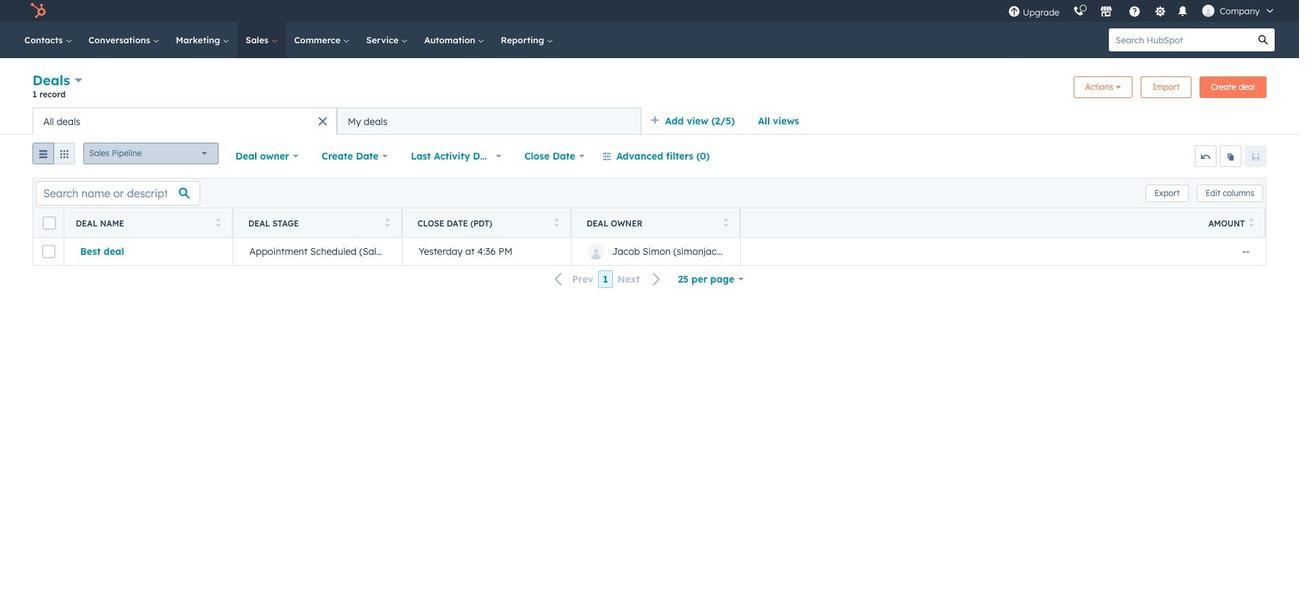 Task type: locate. For each thing, give the bounding box(es) containing it.
press to sort. image for fifth press to sort. element from the right
[[216, 218, 221, 227]]

press to sort. image for fourth press to sort. element from the right
[[385, 218, 390, 227]]

0 horizontal spatial press to sort. image
[[554, 218, 559, 227]]

press to sort. image
[[554, 218, 559, 227], [1250, 218, 1255, 227]]

press to sort. image for fifth press to sort. element from the left
[[1250, 218, 1255, 227]]

2 horizontal spatial press to sort. image
[[723, 218, 728, 227]]

group
[[32, 143, 75, 170]]

2 press to sort. image from the left
[[385, 218, 390, 227]]

1 press to sort. image from the left
[[554, 218, 559, 227]]

1 horizontal spatial press to sort. image
[[1250, 218, 1255, 227]]

2 press to sort. element from the left
[[385, 218, 390, 229]]

2 press to sort. image from the left
[[1250, 218, 1255, 227]]

1 press to sort. image from the left
[[216, 218, 221, 227]]

press to sort. element
[[216, 218, 221, 229], [385, 218, 390, 229], [554, 218, 559, 229], [723, 218, 728, 229], [1250, 218, 1255, 229]]

jacob simon image
[[1203, 5, 1215, 17]]

0 horizontal spatial press to sort. image
[[216, 218, 221, 227]]

3 press to sort. image from the left
[[723, 218, 728, 227]]

1 horizontal spatial press to sort. image
[[385, 218, 390, 227]]

banner
[[32, 70, 1267, 108]]

press to sort. image for 3rd press to sort. element from right
[[554, 218, 559, 227]]

menu
[[1002, 0, 1284, 22]]

press to sort. image
[[216, 218, 221, 227], [385, 218, 390, 227], [723, 218, 728, 227]]



Task type: describe. For each thing, give the bounding box(es) containing it.
marketplaces image
[[1101, 6, 1113, 18]]

press to sort. image for second press to sort. element from the right
[[723, 218, 728, 227]]

Search HubSpot search field
[[1110, 28, 1252, 51]]

pagination navigation
[[547, 271, 669, 289]]

3 press to sort. element from the left
[[554, 218, 559, 229]]

5 press to sort. element from the left
[[1250, 218, 1255, 229]]

Search name or description search field
[[36, 181, 200, 205]]

1 press to sort. element from the left
[[216, 218, 221, 229]]

4 press to sort. element from the left
[[723, 218, 728, 229]]



